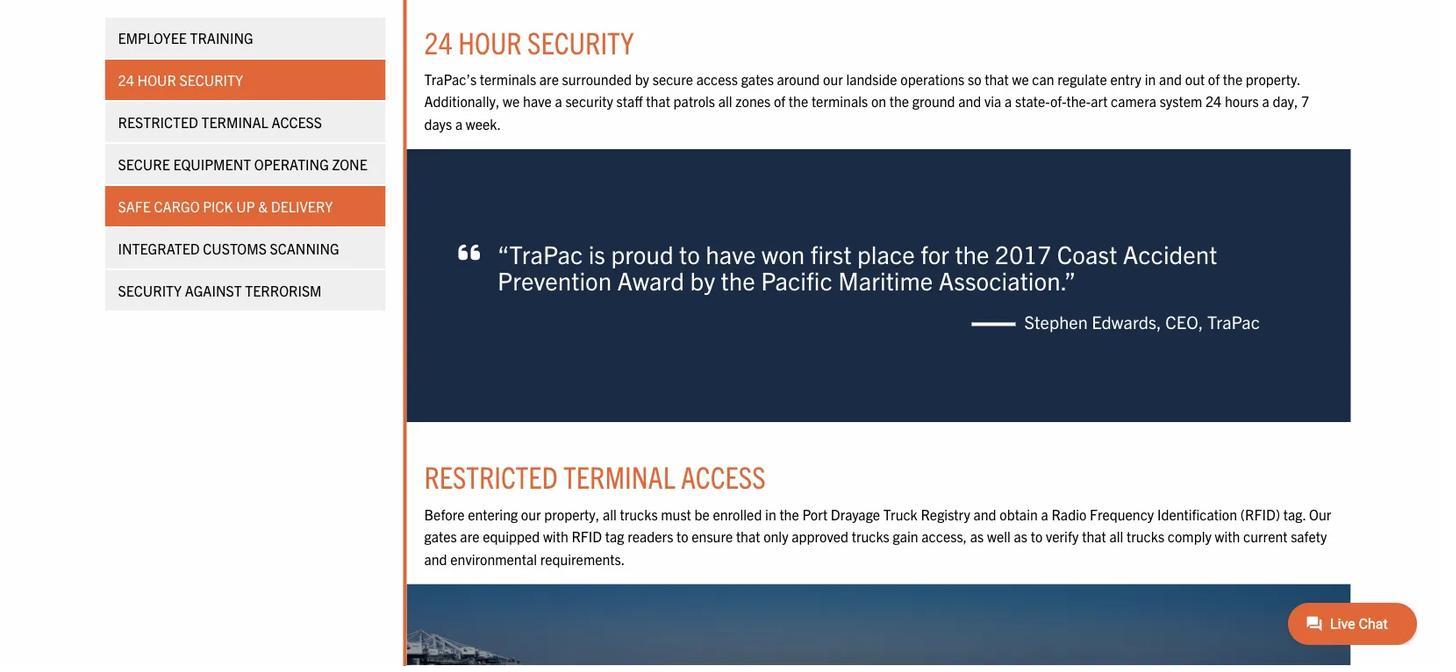 Task type: locate. For each thing, give the bounding box(es) containing it.
security down integrated
[[118, 282, 182, 299]]

a inside before entering our property, all trucks must be enrolled in the port drayage truck registry and obtain a radio frequency identification (rfid) tag. our gates are equipped with rfid tag readers to ensure that only approved trucks gain access, as well as to verify that all trucks comply with current safety and environmental requirements.
[[1041, 505, 1048, 523]]

secure
[[118, 155, 170, 173]]

0 vertical spatial restricted
[[118, 113, 198, 131]]

0 vertical spatial in
[[1145, 70, 1156, 88]]

training
[[190, 29, 253, 47]]

equipped
[[483, 528, 540, 545]]

that
[[985, 70, 1009, 88], [646, 93, 670, 110], [736, 528, 760, 545], [1082, 528, 1106, 545]]

camera
[[1111, 93, 1157, 110]]

24 hour security
[[424, 23, 634, 60], [118, 71, 243, 89]]

before
[[424, 505, 465, 523]]

restricted terminal access link
[[105, 102, 386, 142]]

1 horizontal spatial 24
[[424, 23, 453, 60]]

customs
[[203, 240, 267, 257]]

1 vertical spatial restricted terminal access
[[424, 458, 766, 495]]

1 vertical spatial are
[[460, 528, 480, 545]]

are left surrounded
[[540, 70, 559, 88]]

integrated customs scanning
[[118, 240, 339, 257]]

1 vertical spatial restricted
[[424, 458, 558, 495]]

rfid
[[572, 528, 602, 545]]

1 horizontal spatial by
[[690, 265, 715, 296]]

restricted up secure
[[118, 113, 198, 131]]

1 vertical spatial 24
[[118, 71, 134, 89]]

0 vertical spatial 24
[[424, 23, 453, 60]]

0 vertical spatial our
[[823, 70, 843, 88]]

1 vertical spatial our
[[521, 505, 541, 523]]

1 horizontal spatial restricted terminal access
[[424, 458, 766, 495]]

we right additionally,
[[503, 93, 520, 110]]

0 horizontal spatial our
[[521, 505, 541, 523]]

0 vertical spatial restricted terminal access
[[118, 113, 322, 131]]

security down training
[[179, 71, 243, 89]]

port
[[802, 505, 828, 523]]

our inside the trapac's terminals are surrounded by secure access gates around our landside operations so that we can regulate entry in and out of the property. additionally, we have a security staff that patrols all zones of the terminals on the ground and via a state-of-the-art camera system 24 hours a day, 7 days a week.
[[823, 70, 843, 88]]

1 horizontal spatial our
[[823, 70, 843, 88]]

to left verify
[[1031, 528, 1043, 545]]

art
[[1091, 93, 1108, 110]]

0 vertical spatial terminal
[[201, 113, 268, 131]]

surrounded
[[562, 70, 632, 88]]

24 up trapac's
[[424, 23, 453, 60]]

0 vertical spatial by
[[635, 70, 649, 88]]

0 horizontal spatial gates
[[424, 528, 457, 545]]

1 vertical spatial access
[[681, 458, 766, 495]]

a
[[555, 93, 562, 110], [1005, 93, 1012, 110], [1262, 93, 1270, 110], [455, 115, 463, 133], [1041, 505, 1048, 523]]

restricted terminal access up property,
[[424, 458, 766, 495]]

0 horizontal spatial are
[[460, 528, 480, 545]]

secure equipment operating zone link
[[105, 144, 386, 184]]

award
[[617, 265, 684, 296]]

1 vertical spatial gates
[[424, 528, 457, 545]]

"trapac is proud to have won first place for the 2017 coast accident prevention award by the pacific maritime association."
[[498, 238, 1217, 296]]

week.
[[466, 115, 501, 133]]

1 vertical spatial in
[[765, 505, 776, 523]]

edwards,
[[1092, 311, 1162, 333]]

prevention
[[498, 265, 612, 296]]

1 vertical spatial 24 hour security
[[118, 71, 243, 89]]

all up tag on the bottom left
[[603, 505, 617, 523]]

0 vertical spatial we
[[1012, 70, 1029, 88]]

trucks down the drayage
[[852, 528, 890, 545]]

0 horizontal spatial restricted
[[118, 113, 198, 131]]

0 vertical spatial of
[[1208, 70, 1220, 88]]

1 vertical spatial security
[[179, 71, 243, 89]]

of right zones
[[774, 93, 786, 110]]

0 vertical spatial 24 hour security
[[424, 23, 634, 60]]

2 horizontal spatial trucks
[[1127, 528, 1165, 545]]

0 horizontal spatial restricted terminal access
[[118, 113, 322, 131]]

by right "award"
[[690, 265, 715, 296]]

restricted
[[118, 113, 198, 131], [424, 458, 558, 495]]

of right the "out"
[[1208, 70, 1220, 88]]

by inside "trapac is proud to have won first place for the 2017 coast accident prevention award by the pacific maritime association."
[[690, 265, 715, 296]]

security up surrounded
[[527, 23, 634, 60]]

restricted terminal access up equipment
[[118, 113, 322, 131]]

1 horizontal spatial have
[[706, 238, 756, 269]]

stephen
[[1024, 311, 1088, 333]]

2 horizontal spatial 24
[[1206, 93, 1222, 110]]

0 horizontal spatial with
[[543, 528, 568, 545]]

the-
[[1067, 93, 1091, 110]]

0 horizontal spatial access
[[272, 113, 322, 131]]

24 hour security up surrounded
[[424, 23, 634, 60]]

as right well
[[1014, 528, 1028, 545]]

enrolled
[[713, 505, 762, 523]]

1 vertical spatial all
[[603, 505, 617, 523]]

hour
[[458, 23, 522, 60], [137, 71, 176, 89]]

as
[[970, 528, 984, 545], [1014, 528, 1028, 545]]

as left well
[[970, 528, 984, 545]]

the up hours
[[1223, 70, 1243, 88]]

coast
[[1057, 238, 1117, 269]]

comply
[[1168, 528, 1212, 545]]

environmental
[[450, 550, 537, 568]]

1 horizontal spatial gates
[[741, 70, 774, 88]]

0 vertical spatial all
[[718, 93, 732, 110]]

trapac's terminals are surrounded by secure access gates around our landside operations so that we can regulate entry in and out of the property. additionally, we have a security staff that patrols all zones of the terminals on the ground and via a state-of-the-art camera system 24 hours a day, 7 days a week.
[[424, 70, 1310, 133]]

access
[[272, 113, 322, 131], [681, 458, 766, 495]]

with down property,
[[543, 528, 568, 545]]

safe cargo pick up & delivery
[[118, 197, 333, 215]]

hour down "employee" on the left
[[137, 71, 176, 89]]

2 vertical spatial 24
[[1206, 93, 1222, 110]]

we
[[1012, 70, 1029, 88], [503, 93, 520, 110]]

restricted terminal access
[[118, 113, 322, 131], [424, 458, 766, 495]]

0 horizontal spatial by
[[635, 70, 649, 88]]

0 horizontal spatial all
[[603, 505, 617, 523]]

0 horizontal spatial terminals
[[480, 70, 536, 88]]

1 horizontal spatial in
[[1145, 70, 1156, 88]]

24 hour security down employee training
[[118, 71, 243, 89]]

are
[[540, 70, 559, 88], [460, 528, 480, 545]]

1 vertical spatial have
[[706, 238, 756, 269]]

0 vertical spatial are
[[540, 70, 559, 88]]

terminal up tag on the bottom left
[[563, 458, 675, 495]]

have
[[523, 93, 552, 110], [706, 238, 756, 269]]

1 horizontal spatial we
[[1012, 70, 1029, 88]]

restricted up entering
[[424, 458, 558, 495]]

employee
[[118, 29, 187, 47]]

terminals left on
[[812, 93, 868, 110]]

in right entry
[[1145, 70, 1156, 88]]

pacific
[[761, 265, 833, 296]]

and left the "out"
[[1159, 70, 1182, 88]]

operations
[[901, 70, 965, 88]]

0 horizontal spatial as
[[970, 528, 984, 545]]

for
[[921, 238, 950, 269]]

the down around
[[789, 93, 808, 110]]

1 vertical spatial by
[[690, 265, 715, 296]]

0 vertical spatial gates
[[741, 70, 774, 88]]

terminal
[[201, 113, 268, 131], [563, 458, 675, 495]]

are inside before entering our property, all trucks must be enrolled in the port drayage truck registry and obtain a radio frequency identification (rfid) tag. our gates are equipped with rfid tag readers to ensure that only approved trucks gain access, as well as to verify that all trucks comply with current safety and environmental requirements.
[[460, 528, 480, 545]]

safe cargo pick up & delivery link
[[105, 186, 386, 226]]

readers
[[628, 528, 673, 545]]

to right proud
[[679, 238, 700, 269]]

have left won
[[706, 238, 756, 269]]

trucks down frequency
[[1127, 528, 1165, 545]]

1 vertical spatial terminal
[[563, 458, 675, 495]]

the left won
[[721, 265, 755, 296]]

our
[[1309, 505, 1332, 523]]

in
[[1145, 70, 1156, 88], [765, 505, 776, 523]]

0 horizontal spatial terminal
[[201, 113, 268, 131]]

7
[[1301, 93, 1310, 110]]

1 horizontal spatial all
[[718, 93, 732, 110]]

0 horizontal spatial hour
[[137, 71, 176, 89]]

0 vertical spatial have
[[523, 93, 552, 110]]

to inside "trapac is proud to have won first place for the 2017 coast accident prevention award by the pacific maritime association."
[[679, 238, 700, 269]]

all down frequency
[[1110, 528, 1124, 545]]

2 vertical spatial all
[[1110, 528, 1124, 545]]

0 vertical spatial terminals
[[480, 70, 536, 88]]

we left can at the top right of the page
[[1012, 70, 1029, 88]]

0 vertical spatial security
[[527, 23, 634, 60]]

1 horizontal spatial terminals
[[812, 93, 868, 110]]

0 horizontal spatial 24 hour security
[[118, 71, 243, 89]]

cargo
[[154, 197, 200, 215]]

1 horizontal spatial are
[[540, 70, 559, 88]]

2 with from the left
[[1215, 528, 1240, 545]]

gates up zones
[[741, 70, 774, 88]]

in up 'only'
[[765, 505, 776, 523]]

gates down before
[[424, 528, 457, 545]]

the left "port"
[[780, 505, 799, 523]]

a left radio
[[1041, 505, 1048, 523]]

access up operating
[[272, 113, 322, 131]]

with
[[543, 528, 568, 545], [1215, 528, 1240, 545]]

all inside the trapac's terminals are surrounded by secure access gates around our landside operations so that we can regulate entry in and out of the property. additionally, we have a security staff that patrols all zones of the terminals on the ground and via a state-of-the-art camera system 24 hours a day, 7 days a week.
[[718, 93, 732, 110]]

that down secure
[[646, 93, 670, 110]]

with down identification in the bottom of the page
[[1215, 528, 1240, 545]]

2 horizontal spatial all
[[1110, 528, 1124, 545]]

additionally,
[[424, 93, 500, 110]]

24 left hours
[[1206, 93, 1222, 110]]

gates inside the trapac's terminals are surrounded by secure access gates around our landside operations so that we can regulate entry in and out of the property. additionally, we have a security staff that patrols all zones of the terminals on the ground and via a state-of-the-art camera system 24 hours a day, 7 days a week.
[[741, 70, 774, 88]]

1 vertical spatial hour
[[137, 71, 176, 89]]

1 horizontal spatial with
[[1215, 528, 1240, 545]]

and
[[1159, 70, 1182, 88], [958, 93, 981, 110], [974, 505, 997, 523], [424, 550, 447, 568]]

employee training
[[118, 29, 253, 47]]

1 horizontal spatial terminal
[[563, 458, 675, 495]]

of-
[[1050, 93, 1067, 110]]

by up staff at the top of the page
[[635, 70, 649, 88]]

day,
[[1273, 93, 1298, 110]]

0 horizontal spatial in
[[765, 505, 776, 523]]

have left security
[[523, 93, 552, 110]]

by
[[635, 70, 649, 88], [690, 265, 715, 296]]

0 horizontal spatial have
[[523, 93, 552, 110]]

0 horizontal spatial we
[[503, 93, 520, 110]]

restricted terminal access inside restricted terminal access link
[[118, 113, 322, 131]]

1 horizontal spatial hour
[[458, 23, 522, 60]]

terminals
[[480, 70, 536, 88], [812, 93, 868, 110]]

1 horizontal spatial as
[[1014, 528, 1028, 545]]

our up 'equipped'
[[521, 505, 541, 523]]

1 vertical spatial terminals
[[812, 93, 868, 110]]

all down access
[[718, 93, 732, 110]]

maritime
[[838, 265, 933, 296]]

is
[[589, 238, 605, 269]]

terminals up week. on the top left of page
[[480, 70, 536, 88]]

1 vertical spatial of
[[774, 93, 786, 110]]

trucks up readers
[[620, 505, 658, 523]]

identification
[[1157, 505, 1237, 523]]

our right around
[[823, 70, 843, 88]]

0 vertical spatial access
[[272, 113, 322, 131]]

hour up trapac's
[[458, 23, 522, 60]]

24 down "employee" on the left
[[118, 71, 134, 89]]

terminal up the secure equipment operating zone
[[201, 113, 268, 131]]

1 vertical spatial we
[[503, 93, 520, 110]]

are down entering
[[460, 528, 480, 545]]

access up "enrolled"
[[681, 458, 766, 495]]

the right for
[[955, 238, 990, 269]]



Task type: describe. For each thing, give the bounding box(es) containing it.
0 horizontal spatial trucks
[[620, 505, 658, 523]]

regulate
[[1058, 70, 1107, 88]]

0 horizontal spatial of
[[774, 93, 786, 110]]

patrols
[[674, 93, 715, 110]]

that right so
[[985, 70, 1009, 88]]

have inside the trapac's terminals are surrounded by secure access gates around our landside operations so that we can regulate entry in and out of the property. additionally, we have a security staff that patrols all zones of the terminals on the ground and via a state-of-the-art camera system 24 hours a day, 7 days a week.
[[523, 93, 552, 110]]

days
[[424, 115, 452, 133]]

safe
[[118, 197, 151, 215]]

can
[[1032, 70, 1054, 88]]

a left security
[[555, 93, 562, 110]]

on
[[871, 93, 886, 110]]

current
[[1244, 528, 1288, 545]]

landside
[[846, 70, 897, 88]]

2017
[[995, 238, 1052, 269]]

tag
[[605, 528, 624, 545]]

place
[[857, 238, 915, 269]]

via
[[985, 93, 1002, 110]]

trapac's
[[424, 70, 477, 88]]

well
[[987, 528, 1011, 545]]

verify
[[1046, 528, 1079, 545]]

1 horizontal spatial restricted
[[424, 458, 558, 495]]

be
[[695, 505, 710, 523]]

and down so
[[958, 93, 981, 110]]

the right on
[[890, 93, 909, 110]]

in inside before entering our property, all trucks must be enrolled in the port drayage truck registry and obtain a radio frequency identification (rfid) tag. our gates are equipped with rfid tag readers to ensure that only approved trucks gain access, as well as to verify that all trucks comply with current safety and environmental requirements.
[[765, 505, 776, 523]]

up
[[236, 197, 255, 215]]

1 with from the left
[[543, 528, 568, 545]]

delivery
[[271, 197, 333, 215]]

0 horizontal spatial 24
[[118, 71, 134, 89]]

integrated customs scanning link
[[105, 228, 386, 269]]

1 horizontal spatial of
[[1208, 70, 1220, 88]]

registry
[[921, 505, 970, 523]]

a left day,
[[1262, 93, 1270, 110]]

security against terrorism link
[[105, 270, 386, 311]]

system
[[1160, 93, 1202, 110]]

the inside before entering our property, all trucks must be enrolled in the port drayage truck registry and obtain a radio frequency identification (rfid) tag. our gates are equipped with rfid tag readers to ensure that only approved trucks gain access, as well as to verify that all trucks comply with current safety and environmental requirements.
[[780, 505, 799, 523]]

"trapac
[[498, 238, 583, 269]]

security
[[565, 93, 613, 110]]

are inside the trapac's terminals are surrounded by secure access gates around our landside operations so that we can regulate entry in and out of the property. additionally, we have a security staff that patrols all zones of the terminals on the ground and via a state-of-the-art camera system 24 hours a day, 7 days a week.
[[540, 70, 559, 88]]

integrated
[[118, 240, 200, 257]]

approved
[[792, 528, 849, 545]]

24 hour security link
[[105, 60, 386, 100]]

our inside before entering our property, all trucks must be enrolled in the port drayage truck registry and obtain a radio frequency identification (rfid) tag. our gates are equipped with rfid tag readers to ensure that only approved trucks gain access, as well as to verify that all trucks comply with current safety and environmental requirements.
[[521, 505, 541, 523]]

zone
[[332, 155, 367, 173]]

0 vertical spatial hour
[[458, 23, 522, 60]]

1 horizontal spatial 24 hour security
[[424, 23, 634, 60]]

in inside the trapac's terminals are surrounded by secure access gates around our landside operations so that we can regulate entry in and out of the property. additionally, we have a security staff that patrols all zones of the terminals on the ground and via a state-of-the-art camera system 24 hours a day, 7 days a week.
[[1145, 70, 1156, 88]]

that right verify
[[1082, 528, 1106, 545]]

ensure
[[692, 528, 733, 545]]

a right the via
[[1005, 93, 1012, 110]]

and down before
[[424, 550, 447, 568]]

1 as from the left
[[970, 528, 984, 545]]

pick
[[203, 197, 233, 215]]

association."
[[939, 265, 1076, 296]]

security against terrorism
[[118, 282, 322, 299]]

accident
[[1123, 238, 1217, 269]]

requirements.
[[540, 550, 625, 568]]

tag.
[[1284, 505, 1306, 523]]

drayage
[[831, 505, 880, 523]]

terrorism
[[245, 282, 322, 299]]

against
[[185, 282, 242, 299]]

proud
[[611, 238, 674, 269]]

ground
[[912, 93, 955, 110]]

property.
[[1246, 70, 1300, 88]]

24 hour security inside the 24 hour security link
[[118, 71, 243, 89]]

safety
[[1291, 528, 1327, 545]]

2 vertical spatial security
[[118, 282, 182, 299]]

radio
[[1052, 505, 1087, 523]]

gates inside before entering our property, all trucks must be enrolled in the port drayage truck registry and obtain a radio frequency identification (rfid) tag. our gates are equipped with rfid tag readers to ensure that only approved trucks gain access, as well as to verify that all trucks comply with current safety and environmental requirements.
[[424, 528, 457, 545]]

entering
[[468, 505, 518, 523]]

employee training link
[[105, 18, 386, 58]]

out
[[1185, 70, 1205, 88]]

and up well
[[974, 505, 997, 523]]

before entering our property, all trucks must be enrolled in the port drayage truck registry and obtain a radio frequency identification (rfid) tag. our gates are equipped with rfid tag readers to ensure that only approved trucks gain access, as well as to verify that all trucks comply with current safety and environmental requirements.
[[424, 505, 1332, 568]]

stephen edwards, ceo, trapac
[[1024, 311, 1260, 333]]

ceo,
[[1166, 311, 1203, 333]]

first
[[811, 238, 852, 269]]

staff
[[616, 93, 643, 110]]

have inside "trapac is proud to have won first place for the 2017 coast accident prevention award by the pacific maritime association."
[[706, 238, 756, 269]]

entry
[[1110, 70, 1142, 88]]

trapac
[[1207, 311, 1260, 333]]

state-
[[1015, 93, 1050, 110]]

truck
[[884, 505, 918, 523]]

around
[[777, 70, 820, 88]]

frequency
[[1090, 505, 1154, 523]]

hours
[[1225, 93, 1259, 110]]

equipment
[[173, 155, 251, 173]]

property,
[[544, 505, 600, 523]]

1 horizontal spatial trucks
[[852, 528, 890, 545]]

secure
[[653, 70, 693, 88]]

to down must
[[677, 528, 689, 545]]

zones
[[736, 93, 771, 110]]

gain
[[893, 528, 918, 545]]

a right days
[[455, 115, 463, 133]]

2 as from the left
[[1014, 528, 1028, 545]]

so
[[968, 70, 982, 88]]

(rfid)
[[1241, 505, 1280, 523]]

access
[[696, 70, 738, 88]]

that down "enrolled"
[[736, 528, 760, 545]]

solid image
[[459, 240, 480, 265]]

access,
[[922, 528, 967, 545]]

24 inside the trapac's terminals are surrounded by secure access gates around our landside operations so that we can regulate entry in and out of the property. additionally, we have a security staff that patrols all zones of the terminals on the ground and via a state-of-the-art camera system 24 hours a day, 7 days a week.
[[1206, 93, 1222, 110]]

1 horizontal spatial access
[[681, 458, 766, 495]]

won
[[762, 238, 805, 269]]

by inside the trapac's terminals are surrounded by secure access gates around our landside operations so that we can regulate entry in and out of the property. additionally, we have a security staff that patrols all zones of the terminals on the ground and via a state-of-the-art camera system 24 hours a day, 7 days a week.
[[635, 70, 649, 88]]

secure equipment operating zone
[[118, 155, 367, 173]]

must
[[661, 505, 691, 523]]



Task type: vqa. For each thing, say whether or not it's contained in the screenshot.
the bottom Restricted Terminal Access
yes



